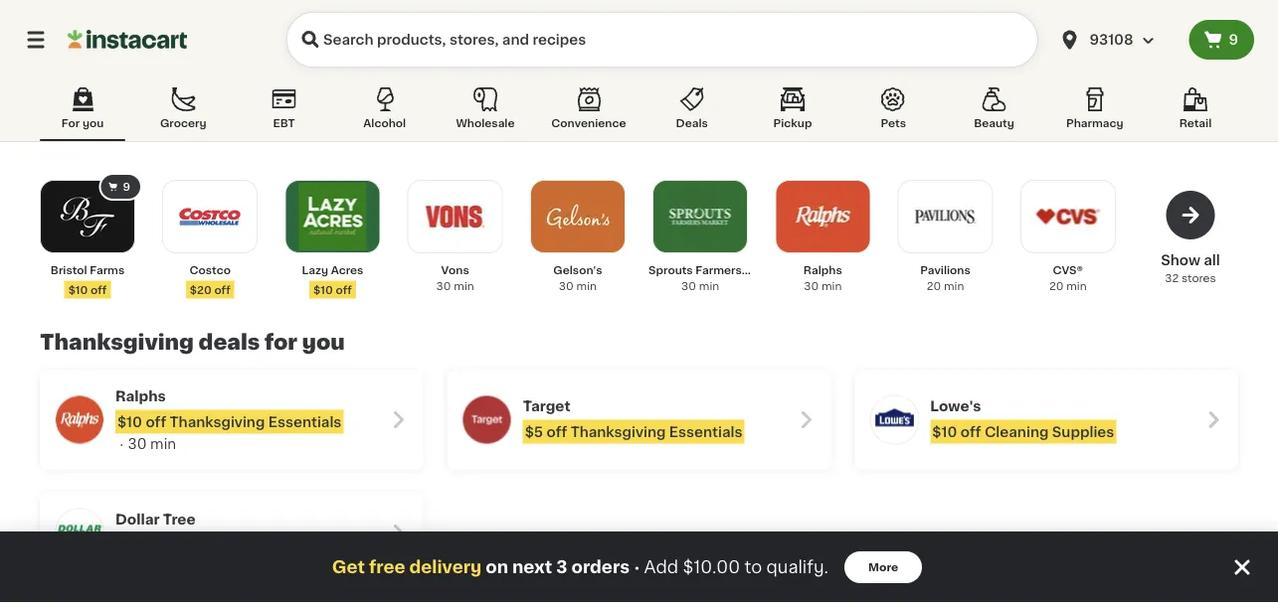Task type: describe. For each thing, give the bounding box(es) containing it.
off inside bristol farms $10 off
[[91, 285, 107, 296]]

for you
[[61, 118, 104, 129]]

20 for cvs® 20 min
[[1050, 281, 1064, 292]]

tree
[[163, 513, 196, 527]]

treatment tracker modal dialog
[[0, 532, 1279, 604]]

get free delivery on next 3 orders • add $10.00 to qualify.
[[332, 560, 829, 577]]

ralphs for ralphs
[[115, 390, 166, 403]]

off down lowe's
[[961, 425, 982, 439]]

off inside the "$10 off thanksgiving essentials 30 min"
[[146, 415, 166, 429]]

retail
[[1180, 118, 1212, 129]]

$10 inside bristol farms $10 off
[[68, 285, 88, 296]]

30 for ralphs 30 min
[[804, 281, 819, 292]]

deals
[[199, 332, 260, 353]]

market
[[745, 265, 784, 276]]

for
[[265, 332, 298, 353]]

30 inside the "$10 off thanksgiving essentials 30 min"
[[128, 437, 147, 451]]

costco
[[190, 265, 231, 276]]

you inside button
[[82, 118, 104, 129]]

more
[[869, 563, 899, 574]]

off down target
[[547, 425, 567, 439]]

cleaning
[[985, 425, 1049, 439]]

beauty
[[974, 118, 1015, 129]]

min for cvs® 20 min
[[1067, 281, 1087, 292]]

2 93108 button from the left
[[1058, 12, 1177, 68]]

orders
[[572, 560, 630, 577]]

alcohol
[[363, 118, 406, 129]]

$20
[[190, 285, 212, 296]]

convenience button
[[544, 84, 634, 141]]

for you button
[[40, 84, 125, 141]]

9 inside button
[[1229, 33, 1239, 47]]

off inside lazy acres $10 off
[[336, 285, 352, 296]]

ralphs image
[[789, 183, 857, 251]]

93108
[[1090, 33, 1134, 47]]

dollar
[[115, 513, 160, 527]]

you inside tab panel
[[302, 332, 345, 353]]

farms
[[90, 265, 125, 276]]

ralphs for ralphs 30 min
[[804, 265, 843, 276]]

for
[[61, 118, 80, 129]]

show all 32 stores
[[1161, 254, 1221, 284]]

thanksgiving inside the "$10 off thanksgiving essentials 30 min"
[[170, 415, 265, 429]]

grocery button
[[141, 84, 226, 141]]

$5 for dollar tree
[[117, 539, 136, 553]]

30 for gelson's 30 min
[[559, 281, 574, 292]]

wholesale
[[456, 118, 515, 129]]

9 inside thanksgiving deals for you tab panel
[[123, 182, 130, 193]]

thanksgiving deals for you tab panel
[[30, 173, 1249, 604]]

ebt
[[273, 118, 295, 129]]

ralphs image
[[56, 397, 103, 444]]

farmers
[[696, 265, 742, 276]]

gelson's
[[554, 265, 602, 276]]

sprouts farmers market 30 min
[[649, 265, 784, 292]]

acres
[[331, 265, 364, 276]]

gelson's 30 min
[[554, 265, 602, 292]]

on
[[486, 560, 508, 577]]

deals
[[676, 118, 708, 129]]

beauty button
[[952, 84, 1037, 141]]

vons
[[441, 265, 469, 276]]

bristol
[[51, 265, 87, 276]]

$10.00
[[683, 560, 740, 577]]

min for ralphs 30 min
[[822, 281, 842, 292]]

Search field
[[287, 12, 1038, 68]]

$10 off cleaning supplies
[[933, 425, 1115, 439]]

bristol farms $10 off
[[51, 265, 125, 296]]

sprouts farmers market image
[[667, 183, 734, 251]]

free
[[369, 560, 406, 577]]

stores
[[1182, 273, 1216, 284]]

pickup
[[774, 118, 812, 129]]

pets
[[881, 118, 906, 129]]

30 inside sprouts farmers market 30 min
[[682, 281, 696, 292]]

all
[[1204, 254, 1221, 268]]

bristol farms image
[[54, 183, 121, 251]]

essentials for dollar tree
[[262, 539, 335, 553]]

sprouts
[[649, 265, 693, 276]]



Task type: vqa. For each thing, say whether or not it's contained in the screenshot.


Task type: locate. For each thing, give the bounding box(es) containing it.
ralphs
[[804, 265, 843, 276], [115, 390, 166, 403]]

30 for vons 30 min
[[436, 281, 451, 292]]

you right the for
[[82, 118, 104, 129]]

0 vertical spatial you
[[82, 118, 104, 129]]

30 right ralphs icon
[[128, 437, 147, 451]]

min inside the "$10 off thanksgiving essentials 30 min"
[[150, 437, 176, 451]]

20
[[927, 281, 941, 292], [1050, 281, 1064, 292]]

1 vertical spatial $5
[[117, 539, 136, 553]]

pharmacy button
[[1052, 84, 1138, 141]]

delivery
[[409, 560, 482, 577]]

0 horizontal spatial you
[[82, 118, 104, 129]]

essentials inside the "$10 off thanksgiving essentials 30 min"
[[268, 415, 342, 429]]

9 up retail button
[[1229, 33, 1239, 47]]

0 horizontal spatial $5
[[117, 539, 136, 553]]

ralphs right ralphs icon
[[115, 390, 166, 403]]

$5 off thanksgiving essentials down tree
[[117, 539, 335, 553]]

convenience
[[551, 118, 626, 129]]

deals button
[[649, 84, 735, 141]]

target
[[523, 399, 571, 413]]

32
[[1165, 273, 1179, 284]]

to
[[745, 560, 762, 577]]

min for vons 30 min
[[454, 281, 474, 292]]

you right for
[[302, 332, 345, 353]]

3
[[556, 560, 568, 577]]

gelson's image
[[544, 183, 612, 251]]

20 inside cvs® 20 min
[[1050, 281, 1064, 292]]

30 down the sprouts
[[682, 281, 696, 292]]

20 down pavilions
[[927, 281, 941, 292]]

pavilions
[[921, 265, 971, 276]]

off down acres
[[336, 285, 352, 296]]

off
[[91, 285, 107, 296], [214, 285, 231, 296], [336, 285, 352, 296], [146, 415, 166, 429], [547, 425, 567, 439], [961, 425, 982, 439], [139, 539, 160, 553]]

1 horizontal spatial 9
[[1229, 33, 1239, 47]]

1 horizontal spatial ralphs
[[804, 265, 843, 276]]

1 vertical spatial ralphs
[[115, 390, 166, 403]]

$10 down lazy
[[314, 285, 333, 296]]

0 horizontal spatial $5 off thanksgiving essentials
[[117, 539, 335, 553]]

cvs®
[[1053, 265, 1084, 276]]

0 horizontal spatial 9
[[123, 182, 130, 193]]

$10 down bristol
[[68, 285, 88, 296]]

20 down cvs®
[[1050, 281, 1064, 292]]

thanksgiving
[[40, 332, 194, 353], [170, 415, 265, 429], [571, 425, 666, 439], [163, 539, 258, 553]]

off down dollar tree
[[139, 539, 160, 553]]

min for pavilions 20 min
[[944, 281, 965, 292]]

1 horizontal spatial you
[[302, 332, 345, 353]]

$5 off thanksgiving essentials for dollar tree
[[117, 539, 335, 553]]

add
[[644, 560, 679, 577]]

0 horizontal spatial 20
[[927, 281, 941, 292]]

shop categories tab list
[[40, 84, 1239, 141]]

cvs® image
[[1035, 183, 1102, 251]]

ralphs 30 min
[[804, 265, 843, 292]]

2 20 from the left
[[1050, 281, 1064, 292]]

$10 down lowe's
[[933, 425, 958, 439]]

essentials
[[268, 415, 342, 429], [669, 425, 743, 439], [262, 539, 335, 553]]

30 down vons
[[436, 281, 451, 292]]

1 vertical spatial you
[[302, 332, 345, 353]]

$5 down target
[[525, 425, 543, 439]]

min up dollar tree
[[150, 437, 176, 451]]

next
[[512, 560, 553, 577]]

None search field
[[287, 12, 1038, 68]]

min down farmers
[[699, 281, 720, 292]]

lazy acres image
[[299, 183, 367, 251]]

alcohol button
[[342, 84, 428, 141]]

1 horizontal spatial $5 off thanksgiving essentials
[[525, 425, 743, 439]]

$10 off thanksgiving essentials 30 min
[[117, 415, 342, 451]]

min inside cvs® 20 min
[[1067, 281, 1087, 292]]

30 inside vons 30 min
[[436, 281, 451, 292]]

20 inside the pavilions 20 min
[[927, 281, 941, 292]]

grocery
[[160, 118, 207, 129]]

$5 off thanksgiving essentials
[[525, 425, 743, 439], [117, 539, 335, 553]]

supplies
[[1053, 425, 1115, 439]]

$10 right ralphs icon
[[117, 415, 142, 429]]

$10
[[68, 285, 88, 296], [314, 285, 333, 296], [117, 415, 142, 429], [933, 425, 958, 439]]

thanksgiving deals for you
[[40, 332, 345, 353]]

$5 off thanksgiving essentials for target
[[525, 425, 743, 439]]

pavilions 20 min
[[921, 265, 971, 292]]

$10 inside the "$10 off thanksgiving essentials 30 min"
[[117, 415, 142, 429]]

1 20 from the left
[[927, 281, 941, 292]]

$5 down dollar
[[117, 539, 136, 553]]

1 horizontal spatial 20
[[1050, 281, 1064, 292]]

cvs® 20 min
[[1050, 265, 1087, 292]]

30 inside the gelson's 30 min
[[559, 281, 574, 292]]

0 vertical spatial $5 off thanksgiving essentials
[[525, 425, 743, 439]]

1 horizontal spatial $5
[[525, 425, 543, 439]]

0 horizontal spatial ralphs
[[115, 390, 166, 403]]

vons image
[[422, 183, 489, 251]]

off down farms
[[91, 285, 107, 296]]

min inside sprouts farmers market 30 min
[[699, 281, 720, 292]]

min
[[454, 281, 474, 292], [577, 281, 597, 292], [699, 281, 720, 292], [822, 281, 842, 292], [944, 281, 965, 292], [1067, 281, 1087, 292], [150, 437, 176, 451]]

min down vons
[[454, 281, 474, 292]]

min down ralphs image
[[822, 281, 842, 292]]

ralphs down ralphs image
[[804, 265, 843, 276]]

lowe's image
[[871, 397, 919, 444]]

0 vertical spatial $5
[[525, 425, 543, 439]]

vons 30 min
[[436, 265, 474, 292]]

30
[[436, 281, 451, 292], [559, 281, 574, 292], [682, 281, 696, 292], [804, 281, 819, 292], [128, 437, 147, 451]]

min down cvs®
[[1067, 281, 1087, 292]]

target image
[[463, 397, 511, 444]]

pickup button
[[750, 84, 836, 141]]

1 93108 button from the left
[[1046, 12, 1189, 68]]

1 vertical spatial 9
[[123, 182, 130, 193]]

min inside vons 30 min
[[454, 281, 474, 292]]

you
[[82, 118, 104, 129], [302, 332, 345, 353]]

min inside the gelson's 30 min
[[577, 281, 597, 292]]

30 down gelson's
[[559, 281, 574, 292]]

pets button
[[851, 84, 937, 141]]

costco image
[[176, 183, 244, 251]]

retail button
[[1153, 84, 1239, 141]]

min for gelson's 30 min
[[577, 281, 597, 292]]

off inside costco $20 off
[[214, 285, 231, 296]]

ebt button
[[241, 84, 327, 141]]

93108 button
[[1046, 12, 1189, 68], [1058, 12, 1177, 68]]

more button
[[845, 552, 923, 584]]

$5 for target
[[525, 425, 543, 439]]

dollar tree
[[115, 513, 196, 527]]

9 button
[[1189, 20, 1255, 60]]

min inside the pavilions 20 min
[[944, 281, 965, 292]]

off right $20
[[214, 285, 231, 296]]

min down pavilions
[[944, 281, 965, 292]]

0 vertical spatial 9
[[1229, 33, 1239, 47]]

lowe's
[[931, 399, 982, 413]]

lazy acres $10 off
[[302, 265, 364, 296]]

get
[[332, 560, 365, 577]]

20 for pavilions 20 min
[[927, 281, 941, 292]]

qualify.
[[767, 560, 829, 577]]

off right ralphs icon
[[146, 415, 166, 429]]

lazy
[[302, 265, 328, 276]]

$10 inside lazy acres $10 off
[[314, 285, 333, 296]]

9
[[1229, 33, 1239, 47], [123, 182, 130, 193]]

costco $20 off
[[190, 265, 231, 296]]

essentials for target
[[669, 425, 743, 439]]

30 down ralphs image
[[804, 281, 819, 292]]

pavilions image
[[912, 183, 980, 251]]

pharmacy
[[1067, 118, 1124, 129]]

$5
[[525, 425, 543, 439], [117, 539, 136, 553]]

show
[[1161, 254, 1201, 268]]

9 right the bristol farms image
[[123, 182, 130, 193]]

30 inside ralphs 30 min
[[804, 281, 819, 292]]

1 vertical spatial $5 off thanksgiving essentials
[[117, 539, 335, 553]]

$5 off thanksgiving essentials down target
[[525, 425, 743, 439]]

•
[[634, 560, 640, 576]]

min inside ralphs 30 min
[[822, 281, 842, 292]]

wholesale button
[[443, 84, 528, 141]]

0 vertical spatial ralphs
[[804, 265, 843, 276]]

instacart image
[[68, 28, 187, 52]]

min down gelson's
[[577, 281, 597, 292]]



